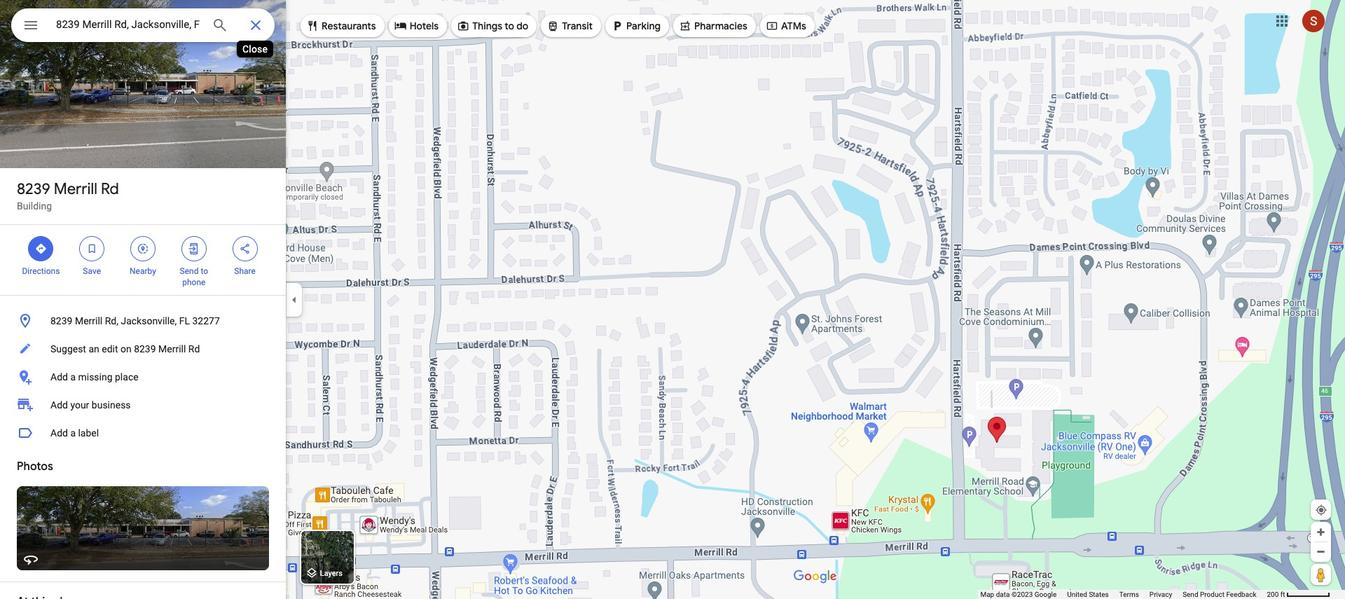 Task type: vqa. For each thing, say whether or not it's contained in the screenshot.


Task type: locate. For each thing, give the bounding box(es) containing it.
add for add your business
[[50, 400, 68, 411]]

collapse side panel image
[[287, 292, 302, 307]]

 parking
[[611, 18, 661, 33]]

add your business link
[[0, 391, 286, 419]]

0 vertical spatial send
[[180, 266, 199, 276]]

add inside 'link'
[[50, 400, 68, 411]]

rd inside 8239 merrill rd building
[[101, 179, 119, 199]]

merrill down fl
[[158, 343, 186, 355]]

product
[[1201, 591, 1225, 599]]

0 vertical spatial to
[[505, 20, 514, 32]]

0 vertical spatial 8239
[[17, 179, 50, 199]]

2 vertical spatial 8239
[[134, 343, 156, 355]]

©2023
[[1012, 591, 1033, 599]]

missing
[[78, 371, 113, 383]]

send product feedback
[[1183, 591, 1257, 599]]

add for add a missing place
[[50, 371, 68, 383]]


[[35, 241, 47, 257]]

1 vertical spatial merrill
[[75, 315, 102, 327]]

to left do
[[505, 20, 514, 32]]

0 horizontal spatial send
[[180, 266, 199, 276]]

add your business
[[50, 400, 131, 411]]

save
[[83, 266, 101, 276]]

8239 inside button
[[134, 343, 156, 355]]

show your location image
[[1316, 504, 1328, 517]]

hotels
[[410, 20, 439, 32]]

1 vertical spatial 8239
[[50, 315, 73, 327]]

send up phone
[[180, 266, 199, 276]]

8239 up building
[[17, 179, 50, 199]]

do
[[517, 20, 529, 32]]

rd inside button
[[188, 343, 200, 355]]

to up phone
[[201, 266, 208, 276]]

2 vertical spatial merrill
[[158, 343, 186, 355]]

0 horizontal spatial 8239
[[17, 179, 50, 199]]

to
[[505, 20, 514, 32], [201, 266, 208, 276]]

1 horizontal spatial to
[[505, 20, 514, 32]]

zoom in image
[[1316, 527, 1327, 538]]

0 vertical spatial a
[[70, 371, 76, 383]]

merrill
[[54, 179, 97, 199], [75, 315, 102, 327], [158, 343, 186, 355]]

2 vertical spatial add
[[50, 428, 68, 439]]

fl
[[179, 315, 190, 327]]

merrill inside button
[[75, 315, 102, 327]]

8239
[[17, 179, 50, 199], [50, 315, 73, 327], [134, 343, 156, 355]]

add
[[50, 371, 68, 383], [50, 400, 68, 411], [50, 428, 68, 439]]

things
[[473, 20, 503, 32]]

add down suggest
[[50, 371, 68, 383]]

merrill left rd,
[[75, 315, 102, 327]]

1 vertical spatial rd
[[188, 343, 200, 355]]

add left label
[[50, 428, 68, 439]]

8239 for rd
[[17, 179, 50, 199]]

an
[[89, 343, 99, 355]]

8239 merrill rd, jacksonville, fl 32277 button
[[0, 307, 286, 335]]

a for label
[[70, 428, 76, 439]]

merrill for rd
[[54, 179, 97, 199]]

suggest an edit on 8239 merrill rd
[[50, 343, 200, 355]]

8239 right on
[[134, 343, 156, 355]]

a left label
[[70, 428, 76, 439]]

to inside send to phone
[[201, 266, 208, 276]]

footer containing map data ©2023 google
[[981, 590, 1268, 599]]

privacy button
[[1150, 590, 1173, 599]]

8239 inside button
[[50, 315, 73, 327]]

8239 up suggest
[[50, 315, 73, 327]]

1 add from the top
[[50, 371, 68, 383]]

feedback
[[1227, 591, 1257, 599]]

add left your
[[50, 400, 68, 411]]

restaurants
[[322, 20, 376, 32]]

transit
[[562, 20, 593, 32]]

8239 merrill rd, jacksonville, fl 32277
[[50, 315, 220, 327]]

footer
[[981, 590, 1268, 599]]

send to phone
[[180, 266, 208, 287]]

on
[[121, 343, 132, 355]]

a inside button
[[70, 371, 76, 383]]

terms button
[[1120, 590, 1140, 599]]

0 horizontal spatial rd
[[101, 179, 119, 199]]

building
[[17, 200, 52, 212]]

terms
[[1120, 591, 1140, 599]]

32277
[[192, 315, 220, 327]]

0 vertical spatial rd
[[101, 179, 119, 199]]

google
[[1035, 591, 1057, 599]]

layers
[[320, 569, 343, 578]]

1 horizontal spatial rd
[[188, 343, 200, 355]]

1 a from the top
[[70, 371, 76, 383]]

add inside button
[[50, 428, 68, 439]]

200
[[1268, 591, 1279, 599]]

suggest
[[50, 343, 86, 355]]

 things to do
[[457, 18, 529, 33]]

a for missing
[[70, 371, 76, 383]]

1 horizontal spatial 8239
[[50, 315, 73, 327]]

send for send product feedback
[[1183, 591, 1199, 599]]

0 vertical spatial add
[[50, 371, 68, 383]]

8239 inside 8239 merrill rd building
[[17, 179, 50, 199]]

send inside send to phone
[[180, 266, 199, 276]]

 transit
[[547, 18, 593, 33]]

rd
[[101, 179, 119, 199], [188, 343, 200, 355]]

add a label
[[50, 428, 99, 439]]

2 horizontal spatial 8239
[[134, 343, 156, 355]]

a
[[70, 371, 76, 383], [70, 428, 76, 439]]

merrill up "" at the left top
[[54, 179, 97, 199]]

a inside button
[[70, 428, 76, 439]]

states
[[1089, 591, 1109, 599]]

add a missing place button
[[0, 363, 286, 391]]

label
[[78, 428, 99, 439]]


[[679, 18, 692, 33]]

send inside button
[[1183, 591, 1199, 599]]

1 vertical spatial to
[[201, 266, 208, 276]]

200 ft button
[[1268, 591, 1331, 599]]

united
[[1068, 591, 1088, 599]]

send for send to phone
[[180, 266, 199, 276]]

1 vertical spatial a
[[70, 428, 76, 439]]

 search field
[[11, 8, 275, 45]]

0 vertical spatial merrill
[[54, 179, 97, 199]]

1 vertical spatial send
[[1183, 591, 1199, 599]]

8239 for rd,
[[50, 315, 73, 327]]

0 horizontal spatial to
[[201, 266, 208, 276]]

1 vertical spatial add
[[50, 400, 68, 411]]

add inside button
[[50, 371, 68, 383]]

send left product
[[1183, 591, 1199, 599]]

a left missing
[[70, 371, 76, 383]]

share
[[234, 266, 256, 276]]

2 a from the top
[[70, 428, 76, 439]]

None field
[[56, 16, 200, 33]]

show street view coverage image
[[1311, 564, 1332, 585]]

8239 Merrill Rd, Jacksonville, FL 32277 field
[[11, 8, 275, 42]]

200 ft
[[1268, 591, 1286, 599]]

1 horizontal spatial send
[[1183, 591, 1199, 599]]

merrill inside 8239 merrill rd building
[[54, 179, 97, 199]]

directions
[[22, 266, 60, 276]]

2 add from the top
[[50, 400, 68, 411]]

3 add from the top
[[50, 428, 68, 439]]

send
[[180, 266, 199, 276], [1183, 591, 1199, 599]]



Task type: describe. For each thing, give the bounding box(es) containing it.
google maps element
[[0, 0, 1346, 599]]

to inside  things to do
[[505, 20, 514, 32]]

add for add a label
[[50, 428, 68, 439]]


[[457, 18, 470, 33]]


[[766, 18, 779, 33]]


[[22, 15, 39, 35]]

place
[[115, 371, 139, 383]]

photos
[[17, 460, 53, 474]]


[[188, 241, 200, 257]]

map data ©2023 google
[[981, 591, 1057, 599]]

8239 merrill rd building
[[17, 179, 119, 212]]

actions for 8239 merrill rd region
[[0, 225, 286, 295]]

8239 merrill rd main content
[[0, 0, 286, 599]]

parking
[[627, 20, 661, 32]]


[[137, 241, 149, 257]]

privacy
[[1150, 591, 1173, 599]]

zoom out image
[[1316, 547, 1327, 557]]

none field inside 8239 merrill rd, jacksonville, fl 32277 field
[[56, 16, 200, 33]]


[[239, 241, 251, 257]]

atms
[[781, 20, 807, 32]]


[[547, 18, 560, 33]]

merrill for rd,
[[75, 315, 102, 327]]


[[611, 18, 624, 33]]

edit
[[102, 343, 118, 355]]

rd,
[[105, 315, 118, 327]]

business
[[92, 400, 131, 411]]

 restaurants
[[306, 18, 376, 33]]

 pharmacies
[[679, 18, 748, 33]]

 atms
[[766, 18, 807, 33]]

data
[[996, 591, 1010, 599]]

map
[[981, 591, 995, 599]]

add a label button
[[0, 419, 286, 447]]

footer inside google maps 'element'
[[981, 590, 1268, 599]]


[[394, 18, 407, 33]]

jacksonville,
[[121, 315, 177, 327]]

 button
[[11, 8, 50, 45]]

suggest an edit on 8239 merrill rd button
[[0, 335, 286, 363]]

ft
[[1281, 591, 1286, 599]]

google account: sheryl atherton  
(sheryl.atherton@adept.ai) image
[[1303, 10, 1325, 32]]

send product feedback button
[[1183, 590, 1257, 599]]

united states
[[1068, 591, 1109, 599]]

phone
[[182, 278, 206, 287]]

your
[[70, 400, 89, 411]]


[[86, 241, 98, 257]]

nearby
[[130, 266, 156, 276]]

united states button
[[1068, 590, 1109, 599]]

add a missing place
[[50, 371, 139, 383]]

pharmacies
[[695, 20, 748, 32]]


[[306, 18, 319, 33]]

merrill inside button
[[158, 343, 186, 355]]

 hotels
[[394, 18, 439, 33]]



